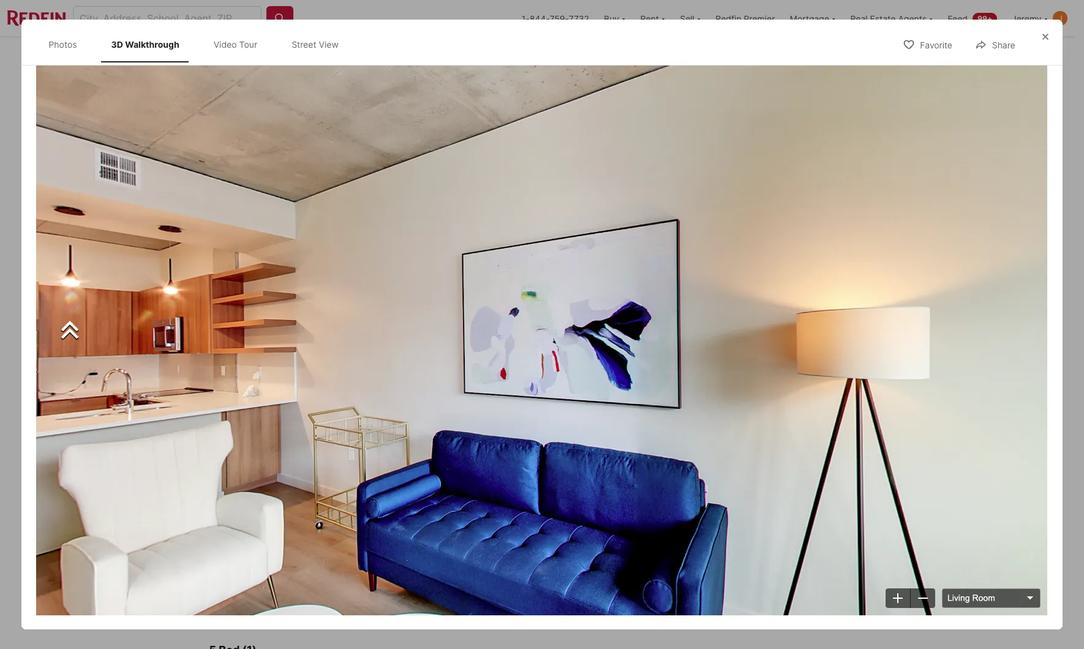Task type: vqa. For each thing, say whether or not it's contained in the screenshot.
tab list containing Photos
yes



Task type: locate. For each thing, give the bounding box(es) containing it.
1-844-759-7732 link
[[522, 13, 590, 24]]

feed
[[948, 13, 968, 24]]

a
[[778, 467, 784, 479], [759, 506, 765, 519]]

5 left bed
[[525, 597, 530, 607]]

3d walkthrough
[[111, 39, 179, 50], [247, 363, 314, 373]]

open
[[700, 590, 725, 603]]

3d walkthrough up the 800
[[247, 363, 314, 373]]

search link
[[223, 47, 277, 62]]

request
[[737, 467, 776, 479]]

video for video tour
[[214, 39, 237, 50]]

1 vertical spatial 3d walkthrough
[[247, 363, 314, 373]]

street up az at the bottom
[[424, 363, 449, 373]]

33 photos button
[[776, 356, 857, 381]]

video for video
[[357, 363, 381, 373]]

redfin premier
[[716, 13, 776, 24]]

video tour
[[214, 39, 258, 50]]

1 tab from the left
[[357, 40, 429, 69]]

1 horizontal spatial 5
[[525, 597, 530, 607]]

0 horizontal spatial benedictine
[[230, 409, 288, 421]]

dialog containing photos
[[22, 20, 1063, 630]]

3d walkthrough for tab list containing photos
[[111, 39, 179, 50]]

1 , from the left
[[400, 409, 403, 421]]

walkthrough up the 800
[[260, 363, 314, 373]]

the up $825
[[209, 409, 228, 421]]

0 vertical spatial video
[[214, 39, 237, 50]]

overview
[[304, 49, 344, 60]]

1 horizontal spatial walkthrough
[[260, 363, 314, 373]]

0 vertical spatial a
[[778, 467, 784, 479]]

street view inside street view tab
[[292, 39, 339, 50]]

3d walkthrough tab
[[102, 29, 189, 60]]

1 horizontal spatial benedictine
[[767, 427, 839, 442]]

friendly
[[230, 491, 258, 500]]

/mo
[[246, 433, 273, 450]]

video up club
[[357, 363, 381, 373]]

0 horizontal spatial street view
[[292, 39, 339, 50]]

1 horizontal spatial street
[[424, 363, 449, 373]]

street view tab
[[282, 29, 349, 60]]

1 vertical spatial the
[[741, 427, 764, 442]]

1 horizontal spatial a
[[778, 467, 784, 479]]

tab list inside dialog
[[36, 27, 361, 62]]

video inside tab
[[214, 39, 237, 50]]

3d
[[111, 39, 123, 50], [224, 85, 234, 94], [247, 363, 258, 373]]

0 vertical spatial benedictine
[[230, 409, 288, 421]]

(520) 999-3027 button
[[690, 532, 852, 561]]

1 vertical spatial walkthrough
[[260, 363, 314, 373]]

garbage disposal
[[420, 491, 481, 500]]

more
[[498, 491, 516, 500]]

1 vertical spatial video
[[357, 363, 381, 373]]

contact
[[690, 427, 738, 442]]

the benedictine 800 n country club rd , tucson , az 85716
[[209, 409, 488, 421]]

submit search image
[[274, 12, 286, 25]]

a right send at the right
[[759, 506, 765, 519]]

0 vertical spatial 5
[[302, 433, 311, 450]]

dishwasher
[[305, 491, 346, 500]]

tab list containing search
[[209, 37, 611, 69]]

0 horizontal spatial 5
[[302, 433, 311, 450]]

0 horizontal spatial video
[[214, 39, 237, 50]]

redfin premier button
[[709, 0, 783, 37]]

user photo image
[[1054, 11, 1068, 26]]

2 baths
[[355, 433, 382, 464]]

tab list
[[36, 27, 361, 62], [209, 37, 611, 69], [209, 585, 656, 620]]

1 vertical spatial street
[[424, 363, 449, 373]]

benedictine up /mo
[[230, 409, 288, 421]]

rd
[[388, 409, 400, 421]]

1 vertical spatial 5
[[525, 597, 530, 607]]

1-844-759-7732
[[522, 13, 590, 24]]

0 vertical spatial street view
[[292, 39, 339, 50]]

tab list containing photos
[[36, 27, 361, 62]]

garbage
[[420, 491, 450, 500]]

club
[[364, 409, 385, 421]]

0 vertical spatial the
[[209, 409, 228, 421]]

country
[[324, 409, 361, 421]]

1 horizontal spatial ,
[[439, 409, 441, 421]]

0 horizontal spatial 3d
[[111, 39, 123, 50]]

tab list containing summary
[[209, 585, 656, 620]]

share
[[993, 40, 1016, 50]]

video
[[214, 39, 237, 50], [357, 363, 381, 373]]

1 horizontal spatial video
[[357, 363, 381, 373]]

search
[[247, 49, 277, 60]]

5 inside '5 beds'
[[302, 433, 311, 450]]

2 horizontal spatial 3d
[[247, 363, 258, 373]]

0 vertical spatial street
[[292, 39, 317, 50]]

759-
[[550, 13, 569, 24]]

1 horizontal spatial view
[[451, 363, 472, 373]]

0 vertical spatial 3d walkthrough
[[111, 39, 179, 50]]

1 horizontal spatial 3d walkthrough
[[247, 363, 314, 373]]

tour
[[786, 467, 806, 479]]

street view inside button
[[424, 363, 472, 373]]

$825
[[209, 433, 246, 450]]

3d walkthrough inside "button"
[[247, 363, 314, 373]]

3027
[[794, 541, 819, 553]]

0 horizontal spatial ,
[[400, 409, 403, 421]]

9:00
[[760, 590, 781, 603]]

0 horizontal spatial walkthrough
[[125, 39, 179, 50]]

5 for 5 beds
[[302, 433, 311, 450]]

0 horizontal spatial 3d walkthrough
[[111, 39, 179, 50]]

3d walkthrough down city, address, school, agent, zip search field
[[111, 39, 179, 50]]

view inside street view tab
[[319, 39, 339, 50]]

send
[[732, 506, 757, 519]]

1 vertical spatial view
[[451, 363, 472, 373]]

send a message button
[[690, 498, 852, 527]]

3d walkthrough inside "tab"
[[111, 39, 179, 50]]

walkthrough down city, address, school, agent, zip search field
[[125, 39, 179, 50]]

0 vertical spatial walkthrough
[[125, 39, 179, 50]]

image image
[[209, 72, 670, 390], [675, 72, 866, 229], [675, 234, 866, 390]]

5 up beds
[[302, 433, 311, 450]]

street view up az at the bottom
[[424, 363, 472, 373]]

3d walkthrough for 3d walkthrough "button"
[[247, 363, 314, 373]]

am-
[[783, 590, 803, 603]]

the right contact
[[741, 427, 764, 442]]

, left az at the bottom
[[439, 409, 441, 421]]

1 vertical spatial street view
[[424, 363, 472, 373]]

street view right search on the left top of page
[[292, 39, 339, 50]]

999-
[[770, 541, 794, 553]]

&
[[236, 85, 241, 94]]

video inside button
[[357, 363, 381, 373]]

0 horizontal spatial a
[[759, 506, 765, 519]]

2 tab from the left
[[429, 40, 475, 69]]

street right search on the left top of page
[[292, 39, 317, 50]]

5 inside tab
[[525, 597, 530, 607]]

street view
[[292, 39, 339, 50], [424, 363, 472, 373]]

1 vertical spatial a
[[759, 506, 765, 519]]

0 vertical spatial view
[[319, 39, 339, 50]]

2 vertical spatial 3d
[[247, 363, 258, 373]]

today:
[[728, 590, 757, 603]]

0 vertical spatial 3d
[[111, 39, 123, 50]]

1 horizontal spatial street view
[[424, 363, 472, 373]]

1 vertical spatial 3d
[[224, 85, 234, 94]]

the
[[209, 409, 228, 421], [741, 427, 764, 442]]

3 tab from the left
[[475, 40, 542, 69]]

3d walkthrough button
[[219, 356, 324, 381]]

view inside the street view button
[[451, 363, 472, 373]]

walkthrough
[[125, 39, 179, 50], [260, 363, 314, 373]]

request a tour
[[737, 467, 806, 479]]

0 horizontal spatial street
[[292, 39, 317, 50]]

0 horizontal spatial view
[[319, 39, 339, 50]]

, left "tucson"
[[400, 409, 403, 421]]

photos
[[817, 363, 846, 373]]

unit
[[388, 491, 403, 500]]

dialog
[[22, 20, 1063, 630]]

video left tour
[[214, 39, 237, 50]]

tab
[[357, 40, 429, 69], [429, 40, 475, 69], [475, 40, 542, 69], [542, 40, 601, 69]]

a left the tour
[[778, 467, 784, 479]]

,
[[400, 409, 403, 421], [439, 409, 441, 421]]

benedictine up the tour
[[767, 427, 839, 442]]

send a message
[[732, 506, 810, 519]]



Task type: describe. For each thing, give the bounding box(es) containing it.
premier
[[744, 13, 776, 24]]

5 bed (1)
[[525, 597, 561, 607]]

walkthrough inside "button"
[[260, 363, 314, 373]]

photos tab
[[39, 29, 87, 60]]

pet friendly
[[217, 491, 258, 500]]

floor
[[209, 552, 244, 569]]

az
[[444, 409, 457, 421]]

33
[[804, 363, 815, 373]]

contact the benedictine
[[690, 427, 839, 442]]

video
[[243, 85, 266, 94]]

pet
[[217, 491, 228, 500]]

5 beds
[[302, 433, 326, 464]]

pm
[[827, 590, 842, 603]]

street inside tab
[[292, 39, 317, 50]]

(520) 999-3027 link
[[690, 532, 852, 561]]

3d inside "button"
[[247, 363, 258, 373]]

7732
[[569, 13, 590, 24]]

redfin
[[716, 13, 742, 24]]

4 tab from the left
[[542, 40, 601, 69]]

85716
[[460, 409, 488, 421]]

City, Address, School, Agent, ZIP search field
[[73, 6, 262, 31]]

open today: 9:00 am-6:00 pm
[[700, 590, 842, 603]]

floor plans
[[209, 552, 286, 569]]

1,839 sq ft
[[411, 433, 449, 464]]

sq
[[411, 451, 423, 464]]

bed
[[532, 597, 548, 607]]

2
[[355, 433, 364, 450]]

map entry image
[[594, 406, 655, 467]]

5 bed (1) tab
[[432, 587, 653, 617]]

photos
[[49, 39, 77, 50]]

n
[[314, 409, 321, 421]]

99+
[[978, 14, 993, 23]]

overview tab
[[290, 40, 357, 69]]

tour
[[239, 39, 258, 50]]

$825 /mo price
[[209, 433, 273, 464]]

1,839
[[411, 433, 449, 450]]

844-
[[530, 13, 550, 24]]

1 vertical spatial benedictine
[[767, 427, 839, 442]]

beds
[[302, 451, 326, 464]]

(1)
[[551, 597, 561, 607]]

street inside button
[[424, 363, 449, 373]]

baths
[[355, 451, 382, 464]]

plans
[[248, 552, 286, 569]]

3d inside "tab"
[[111, 39, 123, 50]]

6:00
[[803, 590, 824, 603]]

w/d
[[363, 491, 378, 500]]

1-
[[522, 13, 530, 24]]

tour
[[267, 85, 288, 94]]

summary tab
[[212, 587, 432, 617]]

w/d in unit
[[363, 491, 403, 500]]

walkthrough inside "tab"
[[125, 39, 179, 50]]

summary
[[302, 597, 342, 607]]

video tour tab
[[204, 29, 267, 60]]

a/c
[[275, 491, 288, 500]]

ft
[[426, 451, 435, 464]]

5 for 5 bed (1)
[[525, 597, 530, 607]]

video button
[[329, 356, 392, 381]]

33 photos
[[804, 363, 846, 373]]

request a tour button
[[690, 458, 852, 488]]

3d & video tour link
[[209, 72, 670, 393]]

a for request
[[778, 467, 784, 479]]

disposal
[[452, 491, 481, 500]]

1 horizontal spatial the
[[741, 427, 764, 442]]

street view button
[[396, 356, 483, 381]]

tucson
[[405, 409, 439, 421]]

(520)
[[741, 541, 768, 553]]

(520) 999-3027
[[741, 541, 819, 553]]

favorite button
[[893, 32, 963, 57]]

favorite
[[921, 40, 953, 50]]

a for send
[[759, 506, 765, 519]]

in
[[380, 491, 386, 500]]

2 , from the left
[[439, 409, 441, 421]]

1 horizontal spatial 3d
[[224, 85, 234, 94]]

0 horizontal spatial the
[[209, 409, 228, 421]]

price
[[209, 451, 233, 464]]

share button
[[965, 32, 1026, 57]]

message
[[767, 506, 810, 519]]

800
[[292, 409, 311, 421]]

3d & video tour
[[224, 85, 288, 94]]



